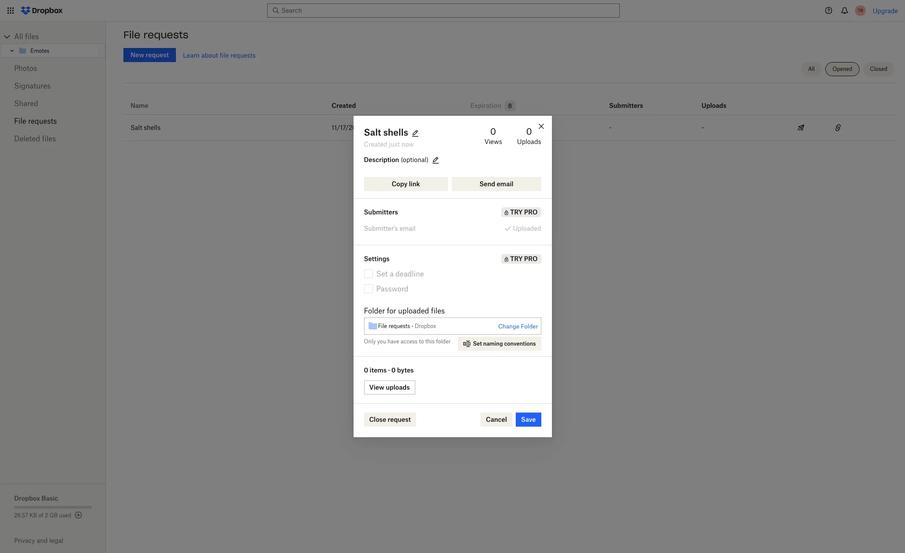 Task type: vqa. For each thing, say whether or not it's contained in the screenshot.
the Copy
yes



Task type: locate. For each thing, give the bounding box(es) containing it.
privacy and legal link
[[14, 538, 106, 545]]

1 horizontal spatial created
[[364, 141, 387, 148]]

uploads
[[386, 384, 410, 392]]

pro down 'uploaded' at the right of page
[[524, 255, 538, 263]]

send
[[480, 180, 495, 188]]

all inside tree
[[14, 32, 23, 41]]

1 vertical spatial dropbox
[[14, 495, 40, 503]]

salt up created just now
[[364, 127, 381, 138]]

all inside button
[[808, 66, 815, 72]]

email inside button
[[497, 180, 514, 188]]

shells down name on the left top
[[144, 124, 161, 131]]

2 column header from the left
[[702, 90, 737, 111]]

try down 'uploaded' at the right of page
[[510, 255, 523, 263]]

1 - from the left
[[609, 124, 612, 131]]

2 - from the left
[[702, 124, 704, 131]]

1 horizontal spatial -
[[702, 124, 704, 131]]

view uploads button
[[364, 381, 415, 395]]

0 up views
[[490, 126, 496, 137]]

0 inside 0 views
[[490, 126, 496, 137]]

shells up just at left
[[383, 127, 408, 138]]

0 horizontal spatial salt
[[131, 124, 142, 131]]

0 horizontal spatial all
[[14, 32, 23, 41]]

0 vertical spatial pro trial element
[[502, 101, 516, 111]]

file requests up learn
[[123, 29, 189, 41]]

2 try from the top
[[510, 255, 523, 263]]

dialog
[[353, 116, 552, 438]]

1 vertical spatial file requests
[[14, 117, 57, 126]]

table
[[123, 86, 898, 141]]

salt
[[131, 124, 142, 131], [364, 127, 381, 138]]

all for all files
[[14, 32, 23, 41]]

1 horizontal spatial all
[[808, 66, 815, 72]]

folder up conventions
[[521, 323, 538, 330]]

password
[[376, 285, 409, 294]]

try pro down 'uploaded' at the right of page
[[510, 255, 538, 263]]

files
[[25, 32, 39, 41], [42, 135, 56, 143], [431, 307, 445, 316]]

1 horizontal spatial folder
[[521, 323, 538, 330]]

closed
[[870, 66, 888, 72]]

1 vertical spatial files
[[42, 135, 56, 143]]

1 vertical spatial all
[[808, 66, 815, 72]]

1 vertical spatial email
[[400, 225, 416, 232]]

1 horizontal spatial salt shells
[[364, 127, 408, 138]]

1 vertical spatial set
[[473, 341, 482, 348]]

column header
[[609, 90, 645, 111], [702, 90, 737, 111]]

0 vertical spatial file requests
[[123, 29, 189, 41]]

0 vertical spatial files
[[25, 32, 39, 41]]

1 horizontal spatial email
[[497, 180, 514, 188]]

1 vertical spatial try
[[510, 255, 523, 263]]

pro trial element for password
[[502, 254, 541, 264]]

pro for uploaded
[[524, 209, 538, 216]]

only you have access to this folder
[[364, 339, 451, 345]]

1 vertical spatial pro trial element
[[502, 208, 541, 217]]

dialog containing 0
[[353, 116, 552, 438]]

shared link
[[14, 95, 92, 112]]

1 vertical spatial try pro
[[510, 255, 538, 263]]

email
[[497, 180, 514, 188], [400, 225, 416, 232]]

kb
[[29, 513, 37, 520]]

pro trial element down 'uploaded' at the right of page
[[502, 254, 541, 264]]

0 horizontal spatial folder
[[364, 307, 385, 316]]

1 row from the top
[[123, 86, 898, 115]]

table containing name
[[123, 86, 898, 141]]

bytes
[[397, 367, 414, 374]]

files right uploaded
[[431, 307, 445, 316]]

2 vertical spatial file
[[378, 323, 387, 330]]

0 horizontal spatial column header
[[609, 90, 645, 111]]

email right send
[[497, 180, 514, 188]]

salt inside row
[[131, 124, 142, 131]]

send email
[[480, 180, 514, 188]]

1 vertical spatial folder
[[521, 323, 538, 330]]

pro up 'uploaded' at the right of page
[[524, 209, 538, 216]]

0 vertical spatial try pro
[[510, 209, 538, 216]]

submitter's email
[[364, 225, 416, 232]]

0 vertical spatial try
[[510, 209, 523, 216]]

email for submitter's email
[[400, 225, 416, 232]]

views
[[485, 138, 502, 146]]

salt shells
[[131, 124, 161, 131], [364, 127, 408, 138]]

folder
[[436, 339, 451, 345]]

3 pro trial element from the top
[[502, 254, 541, 264]]

0 vertical spatial email
[[497, 180, 514, 188]]

pro for password
[[524, 255, 538, 263]]

0 vertical spatial set
[[376, 270, 388, 279]]

0 horizontal spatial file requests
[[14, 117, 57, 126]]

files up emotes at the top
[[25, 32, 39, 41]]

-
[[609, 124, 612, 131], [702, 124, 704, 131]]

2
[[45, 513, 48, 520]]

0 vertical spatial file
[[123, 29, 140, 41]]

gb
[[50, 513, 58, 520]]

1 vertical spatial created
[[364, 141, 387, 148]]

close
[[369, 416, 386, 424]]

0 horizontal spatial salt shells
[[131, 124, 161, 131]]

try for password
[[510, 255, 523, 263]]

description
[[364, 156, 399, 163]]

file requests up deleted files
[[14, 117, 57, 126]]

link
[[409, 180, 420, 188]]

1 horizontal spatial shells
[[383, 127, 408, 138]]

1 horizontal spatial salt
[[364, 127, 381, 138]]

pro trial element up 0 views
[[502, 101, 516, 111]]

file requests
[[123, 29, 189, 41], [14, 117, 57, 126]]

try for uploaded
[[510, 209, 523, 216]]

row
[[123, 86, 898, 115], [123, 115, 898, 141]]

0 horizontal spatial file
[[14, 117, 26, 126]]

try pro up 'uploaded' at the right of page
[[510, 209, 538, 216]]

copy link
[[392, 180, 420, 188]]

0 for 0 items · 0 bytes
[[364, 367, 368, 374]]

pro trial element up 'uploaded' at the right of page
[[502, 208, 541, 217]]

salt shells for created just now
[[364, 127, 408, 138]]

try
[[510, 209, 523, 216], [510, 255, 523, 263]]

0 horizontal spatial set
[[376, 270, 388, 279]]

0 vertical spatial pro
[[524, 209, 538, 216]]

salt down name on the left top
[[131, 124, 142, 131]]

file
[[123, 29, 140, 41], [14, 117, 26, 126], [378, 323, 387, 330]]

close request
[[369, 416, 411, 424]]

0 horizontal spatial shells
[[144, 124, 161, 131]]

dropbox right •
[[415, 323, 436, 330]]

email right the 'submitter's'
[[400, 225, 416, 232]]

all files link
[[14, 30, 106, 44]]

set left a on the left of the page
[[376, 270, 388, 279]]

file inside file requests link
[[14, 117, 26, 126]]

salt for created just now
[[364, 127, 381, 138]]

all button
[[801, 62, 822, 76]]

shells
[[144, 124, 161, 131], [383, 127, 408, 138]]

2 horizontal spatial files
[[431, 307, 445, 316]]

access
[[401, 339, 418, 345]]

0 horizontal spatial files
[[25, 32, 39, 41]]

pro trial element inside row
[[502, 101, 516, 111]]

created up description
[[364, 141, 387, 148]]

1 column header from the left
[[609, 90, 645, 111]]

0 horizontal spatial created
[[332, 102, 356, 109]]

1 horizontal spatial column header
[[702, 90, 737, 111]]

created inside row
[[332, 102, 356, 109]]

0 vertical spatial dropbox
[[415, 323, 436, 330]]

1 try from the top
[[510, 209, 523, 216]]

folder for uploaded files
[[364, 307, 445, 316]]

and
[[37, 538, 48, 545]]

set left 'naming'
[[473, 341, 482, 348]]

1 try pro from the top
[[510, 209, 538, 216]]

uploaded
[[398, 307, 429, 316]]

0 vertical spatial created
[[332, 102, 356, 109]]

•
[[412, 323, 413, 330]]

all
[[14, 32, 23, 41], [808, 66, 815, 72]]

set inside button
[[473, 341, 482, 348]]

1 horizontal spatial files
[[42, 135, 56, 143]]

2 vertical spatial pro trial element
[[502, 254, 541, 264]]

description ( optional )
[[364, 156, 429, 163]]

try up 'uploaded' at the right of page
[[510, 209, 523, 216]]

0 inside 0 uploads
[[526, 126, 532, 137]]

0 horizontal spatial -
[[609, 124, 612, 131]]

uploads
[[517, 138, 541, 146]]

set
[[376, 270, 388, 279], [473, 341, 482, 348]]

created up 11/17/2023
[[332, 102, 356, 109]]

1 vertical spatial pro
[[524, 255, 538, 263]]

set for set naming conventions
[[473, 341, 482, 348]]

folder left for
[[364, 307, 385, 316]]

dropbox up 28.57
[[14, 495, 40, 503]]

2 pro from the top
[[524, 255, 538, 263]]

11/17/2023
[[332, 124, 364, 131]]

created
[[332, 102, 356, 109], [364, 141, 387, 148]]

files down file requests link
[[42, 135, 56, 143]]

legal
[[49, 538, 63, 545]]

copy link image
[[833, 123, 844, 133]]

file
[[220, 51, 229, 59]]

signatures
[[14, 82, 51, 90]]

name
[[131, 102, 149, 109]]

save
[[521, 416, 536, 424]]

requests
[[144, 29, 189, 41], [231, 51, 256, 59], [28, 117, 57, 126], [389, 323, 410, 330]]

0 vertical spatial all
[[14, 32, 23, 41]]

pro trial element
[[502, 101, 516, 111], [502, 208, 541, 217], [502, 254, 541, 264]]

salt shells inside row
[[131, 124, 161, 131]]

2 row from the top
[[123, 115, 898, 141]]

salt shells up created just now
[[364, 127, 408, 138]]

2 try pro from the top
[[510, 255, 538, 263]]

0 left the items
[[364, 367, 368, 374]]

1 horizontal spatial set
[[473, 341, 482, 348]]

1 pro trial element from the top
[[502, 101, 516, 111]]

·
[[388, 367, 390, 374]]

requests left •
[[389, 323, 410, 330]]

folder
[[364, 307, 385, 316], [521, 323, 538, 330]]

you
[[377, 339, 386, 345]]

files for all files
[[25, 32, 39, 41]]

learn about file requests
[[183, 51, 256, 59]]

2 pro trial element from the top
[[502, 208, 541, 217]]

all up photos
[[14, 32, 23, 41]]

1 pro from the top
[[524, 209, 538, 216]]

pro
[[524, 209, 538, 216], [524, 255, 538, 263]]

send email button
[[452, 177, 541, 191]]

all left opened
[[808, 66, 815, 72]]

submitter's
[[364, 225, 398, 232]]

0 up 'uploads'
[[526, 126, 532, 137]]

change folder button
[[498, 322, 538, 332]]

1 horizontal spatial file requests
[[123, 29, 189, 41]]

2 vertical spatial files
[[431, 307, 445, 316]]

files inside tree
[[25, 32, 39, 41]]

send email image
[[796, 123, 807, 133]]

0 horizontal spatial email
[[400, 225, 416, 232]]

dropbox
[[415, 323, 436, 330], [14, 495, 40, 503]]

set naming conventions button
[[458, 337, 541, 351]]

salt shells down name on the left top
[[131, 124, 161, 131]]

1 vertical spatial file
[[14, 117, 26, 126]]

28.57 kb of 2 gb used
[[14, 513, 71, 520]]



Task type: describe. For each thing, give the bounding box(es) containing it.
learn
[[183, 51, 200, 59]]

copy
[[392, 180, 408, 188]]

0 vertical spatial folder
[[364, 307, 385, 316]]

closed button
[[863, 62, 895, 76]]

0 right ·
[[392, 367, 396, 374]]

emotes link
[[18, 45, 97, 56]]

used
[[59, 513, 71, 520]]

created button
[[332, 101, 356, 111]]

try pro for uploaded
[[510, 209, 538, 216]]

learn about file requests link
[[183, 51, 256, 59]]

cancel
[[486, 416, 507, 424]]

0 for 0 views
[[490, 126, 496, 137]]

1 horizontal spatial file
[[123, 29, 140, 41]]

row containing salt shells
[[123, 115, 898, 141]]

privacy
[[14, 538, 35, 545]]

requests up learn
[[144, 29, 189, 41]]

global header element
[[0, 0, 905, 22]]

view
[[369, 384, 384, 392]]

salt shells for 11/17/2023
[[131, 124, 161, 131]]

dropbox basic
[[14, 495, 58, 503]]

0 for 0 uploads
[[526, 126, 532, 137]]

pro trial element for uploaded
[[502, 208, 541, 217]]

items
[[370, 367, 387, 374]]

have
[[388, 339, 399, 345]]

file requests link
[[14, 112, 92, 130]]

close request button
[[364, 413, 416, 427]]

submitters
[[364, 209, 398, 216]]

only
[[364, 339, 376, 345]]

privacy and legal
[[14, 538, 63, 545]]

photos link
[[14, 60, 92, 77]]

all files tree
[[1, 30, 106, 58]]

email for send email
[[497, 180, 514, 188]]

this
[[426, 339, 435, 345]]

deadline
[[396, 270, 424, 279]]

dropbox logo - go to the homepage image
[[18, 4, 66, 18]]

settings
[[364, 255, 390, 263]]

requests up deleted files
[[28, 117, 57, 126]]

set a deadline
[[376, 270, 424, 279]]

folder inside button
[[521, 323, 538, 330]]

0 views
[[485, 126, 502, 146]]

28.57
[[14, 513, 28, 520]]

just
[[389, 141, 400, 148]]

optional
[[403, 156, 427, 163]]

0 horizontal spatial dropbox
[[14, 495, 40, 503]]

copy link button
[[364, 177, 448, 191]]

2 horizontal spatial file
[[378, 323, 387, 330]]

get more space image
[[73, 511, 84, 521]]

0 uploads
[[517, 126, 541, 146]]

created for created
[[332, 102, 356, 109]]

emotes
[[30, 47, 49, 54]]

set naming conventions
[[473, 341, 536, 348]]

save button
[[516, 413, 541, 427]]

deleted files
[[14, 135, 56, 143]]

cancel button
[[481, 413, 512, 427]]

(
[[401, 156, 403, 163]]

upgrade link
[[873, 7, 898, 14]]

signatures link
[[14, 77, 92, 95]]

row containing name
[[123, 86, 898, 115]]

conventions
[[504, 341, 536, 348]]

photos
[[14, 64, 37, 73]]

created for created just now
[[364, 141, 387, 148]]

change folder
[[498, 323, 538, 330]]

basic
[[41, 495, 58, 503]]

requests right file
[[231, 51, 256, 59]]

1 horizontal spatial dropbox
[[415, 323, 436, 330]]

shells for 11/17/2023
[[144, 124, 161, 131]]

salt for 11/17/2023
[[131, 124, 142, 131]]

for
[[387, 307, 396, 316]]

all for all
[[808, 66, 815, 72]]

of
[[38, 513, 43, 520]]

opened button
[[826, 62, 860, 76]]

request
[[388, 416, 411, 424]]

file requests • dropbox
[[378, 323, 436, 330]]

created just now
[[364, 141, 414, 148]]

)
[[427, 156, 429, 163]]

uploaded
[[513, 225, 541, 232]]

files for deleted files
[[42, 135, 56, 143]]

set for set a deadline
[[376, 270, 388, 279]]

naming
[[483, 341, 503, 348]]

all files
[[14, 32, 39, 41]]

upgrade
[[873, 7, 898, 14]]

deleted files link
[[14, 130, 92, 148]]

0 items · 0 bytes
[[364, 367, 414, 374]]

now
[[402, 141, 414, 148]]

try pro for password
[[510, 255, 538, 263]]

about
[[201, 51, 218, 59]]

change
[[498, 323, 520, 330]]

deleted
[[14, 135, 40, 143]]

a
[[390, 270, 394, 279]]

shared
[[14, 99, 38, 108]]

shells for created just now
[[383, 127, 408, 138]]

to
[[419, 339, 424, 345]]

view uploads
[[369, 384, 410, 392]]

opened
[[833, 66, 853, 72]]



